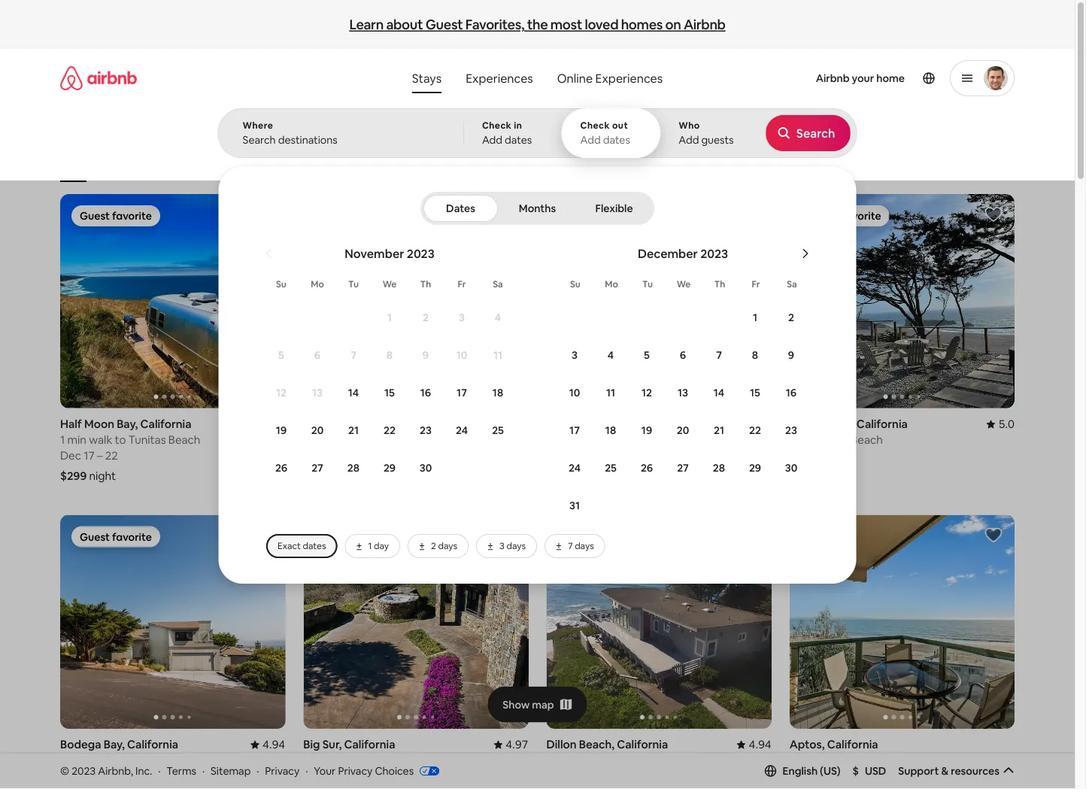 Task type: describe. For each thing, give the bounding box(es) containing it.
1 sa from the left
[[493, 278, 503, 290]]

– for big sur, california 91 miles away nov 25 – 30
[[341, 769, 347, 784]]

0 horizontal spatial 11 button
[[480, 337, 516, 373]]

2 vertical spatial 3
[[500, 540, 505, 552]]

dec inside half moon bay, california 1 min walk to tunitas beach dec 17 – 22 $299 night
[[60, 448, 81, 463]]

1 horizontal spatial 30
[[420, 461, 432, 475]]

bodega bay, california 90 miles away dec 10 – 15
[[60, 737, 178, 784]]

0 horizontal spatial airbnb
[[684, 16, 726, 33]]

add inside who add guests
[[679, 133, 699, 147]]

terms · sitemap · privacy ·
[[166, 764, 308, 778]]

cruz,
[[336, 417, 364, 431]]

2 · from the left
[[202, 764, 205, 778]]

the inside moss landing, california on the beach
[[564, 432, 582, 447]]

11 for bottommost the 11 button
[[606, 386, 615, 399]]

november 2023
[[345, 246, 435, 261]]

1 8 from the left
[[387, 348, 393, 362]]

23 for second 23 button from the right
[[420, 424, 432, 437]]

bodega bay, california on wrights beach
[[790, 417, 908, 447]]

california for bodega bay, california 90 miles away dec 10 – 15
[[127, 737, 178, 752]]

to inside half moon bay, california 1 min walk to tunitas beach dec 17 – 22 $299 night
[[115, 432, 126, 447]]

support & resources
[[899, 764, 1000, 778]]

december
[[638, 246, 698, 261]]

months button
[[501, 195, 574, 222]]

18 for 18 'button' to the bottom
[[605, 424, 616, 437]]

1 27 button from the left
[[299, 450, 336, 486]]

0 horizontal spatial 17 button
[[444, 375, 480, 411]]

big sur, california 91 miles away nov 25 – 30
[[303, 737, 395, 784]]

near
[[547, 753, 571, 768]]

1 23 button from the left
[[408, 412, 444, 448]]

california for santa cruz, california on the beach nov 27 – dec 2 $567 night
[[366, 417, 417, 431]]

what can we help you find? tab list
[[400, 63, 545, 93]]

1 29 button from the left
[[372, 450, 408, 486]]

resources
[[951, 764, 1000, 778]]

1 vertical spatial 25 button
[[593, 450, 629, 486]]

$366 night
[[547, 469, 602, 483]]

who
[[679, 120, 700, 131]]

2 14 button from the left
[[701, 375, 737, 411]]

big
[[303, 737, 320, 752]]

0 horizontal spatial 25 button
[[480, 412, 516, 448]]

your
[[852, 71, 874, 85]]

$ usd
[[853, 764, 886, 778]]

21 for 2nd 21 "button"
[[714, 424, 724, 437]]

1 tu from the left
[[348, 278, 359, 290]]

$
[[853, 764, 859, 778]]

usd
[[865, 764, 886, 778]]

0 vertical spatial 10
[[456, 348, 467, 362]]

– inside aptos, california 4 min walk to rio del mar beach nov 16 – 21
[[826, 769, 832, 784]]

airbnb your home link
[[807, 62, 914, 94]]

2 13 from the left
[[678, 386, 688, 399]]

2 12 from the left
[[642, 386, 652, 399]]

1 we from the left
[[383, 278, 397, 290]]

inc.
[[135, 764, 152, 778]]

months
[[519, 202, 556, 215]]

– for santa cruz, california on the beach nov 27 – dec 2 $567 night
[[341, 448, 347, 463]]

miles for 25
[[317, 753, 344, 768]]

– for bodega bay, california 90 miles away dec 10 – 15
[[98, 769, 103, 784]]

mar
[[898, 753, 918, 768]]

28 for second 28 button from right
[[347, 461, 360, 475]]

0 horizontal spatial dates
[[303, 540, 326, 552]]

guests
[[701, 133, 734, 147]]

del
[[878, 753, 896, 768]]

home
[[877, 71, 905, 85]]

night inside half moon bay, california 1 min walk to tunitas beach dec 17 – 22 $299 night
[[89, 469, 116, 483]]

4.92
[[263, 417, 285, 431]]

91
[[303, 753, 315, 768]]

1 14 button from the left
[[336, 375, 372, 411]]

aptos, california 4 min walk to rio del mar beach nov 16 – 21
[[790, 737, 952, 784]]

sitemap
[[211, 764, 251, 778]]

on for santa
[[303, 432, 319, 447]]

1 8 button from the left
[[372, 337, 408, 373]]

1 vertical spatial 10
[[569, 386, 580, 399]]

beach,
[[579, 737, 615, 752]]

16 for 2nd 16 button from left
[[786, 386, 797, 399]]

2 12 button from the left
[[629, 375, 665, 411]]

favorites,
[[466, 16, 524, 33]]

online experiences
[[557, 70, 663, 86]]

$366
[[547, 469, 573, 483]]

on for bodega
[[790, 432, 805, 447]]

day
[[374, 540, 389, 552]]

your
[[314, 764, 336, 778]]

1 9 from the left
[[423, 348, 429, 362]]

2 mo from the left
[[605, 278, 618, 290]]

2 22 button from the left
[[737, 412, 773, 448]]

walk inside aptos, california 4 min walk to rio del mar beach nov 16 – 21
[[820, 753, 844, 768]]

december 2023
[[638, 246, 728, 261]]

5.0 out of 5 average rating image
[[987, 417, 1015, 431]]

16 inside aptos, california 4 min walk to rio del mar beach nov 16 – 21
[[813, 769, 824, 784]]

1 vertical spatial 18 button
[[593, 412, 629, 448]]

2023 for november
[[407, 246, 435, 261]]

4.9 out of 5 average rating image
[[744, 417, 772, 431]]

about
[[386, 16, 423, 33]]

tunitas
[[129, 432, 166, 447]]

airbnb your home
[[816, 71, 905, 85]]

31 button
[[557, 487, 593, 524]]

support
[[899, 764, 939, 778]]

2 15 button from the left
[[737, 375, 773, 411]]

amazing views
[[468, 159, 531, 171]]

bay, for bodega bay, california 90 miles away dec 10 – 15
[[104, 737, 125, 752]]

amazing pools
[[182, 159, 245, 171]]

2 th from the left
[[714, 278, 725, 290]]

1 6 from the left
[[314, 348, 321, 362]]

0 horizontal spatial 4
[[495, 311, 501, 324]]

1 26 button from the left
[[263, 450, 299, 486]]

1 19 button from the left
[[263, 412, 299, 448]]

1 privacy from the left
[[265, 764, 300, 778]]

5.0
[[999, 417, 1015, 431]]

california for bodega bay, california on wrights beach
[[857, 417, 908, 431]]

beach inside aptos, california 4 min walk to rio del mar beach nov 16 – 21
[[920, 753, 952, 768]]

21 for second 21 "button" from the right
[[348, 424, 359, 437]]

2 tu from the left
[[643, 278, 653, 290]]

2 9 from the left
[[788, 348, 795, 362]]

amazing for amazing pools
[[182, 159, 220, 171]]

santa
[[303, 417, 333, 431]]

days for 3 days
[[507, 540, 526, 552]]

flexible
[[595, 202, 633, 215]]

1 vertical spatial 3 button
[[557, 337, 593, 373]]

dates button
[[424, 195, 498, 222]]

2 26 from the left
[[641, 461, 653, 475]]

1 horizontal spatial 24 button
[[557, 450, 593, 486]]

wrights
[[808, 432, 849, 447]]

in
[[514, 120, 522, 131]]

2 21 button from the left
[[701, 412, 737, 448]]

2 20 from the left
[[677, 424, 689, 437]]

guest
[[426, 16, 463, 33]]

santa cruz, california on the beach nov 27 – dec 2 $567 night
[[303, 417, 417, 483]]

views
[[507, 159, 531, 171]]

profile element
[[688, 48, 1015, 108]]

2 26 button from the left
[[629, 450, 665, 486]]

14 for first the 14 button from the right
[[714, 386, 725, 399]]

(us)
[[820, 764, 841, 778]]

2 29 button from the left
[[737, 450, 773, 486]]

2 horizontal spatial 15
[[750, 386, 760, 399]]

beach for landing,
[[584, 432, 617, 447]]

22 inside half moon bay, california 1 min walk to tunitas beach dec 17 – 22 $299 night
[[105, 448, 118, 463]]

airbnb,
[[98, 764, 133, 778]]

2 horizontal spatial 30
[[785, 461, 798, 475]]

1 horizontal spatial 7
[[568, 540, 573, 552]]

2 7 button from the left
[[701, 337, 737, 373]]

0 horizontal spatial 27
[[312, 461, 323, 475]]

1 5 from the left
[[278, 348, 284, 362]]

experiences inside "button"
[[466, 70, 533, 86]]

Where field
[[243, 133, 439, 147]]

away for 30
[[346, 753, 373, 768]]

beach inside dillon beach, california near brazil beach
[[604, 753, 636, 768]]

17 inside half moon bay, california 1 min walk to tunitas beach dec 17 – 22 $299 night
[[84, 448, 94, 463]]

mansions
[[557, 159, 596, 171]]

2 13 button from the left
[[665, 375, 701, 411]]

learn
[[349, 16, 384, 33]]

2 experiences from the left
[[595, 70, 663, 86]]

exact dates
[[278, 540, 326, 552]]

1 day
[[368, 540, 389, 552]]

2 horizontal spatial 22
[[749, 424, 761, 437]]

california inside aptos, california 4 min walk to rio del mar beach nov 16 – 21
[[827, 737, 878, 752]]

exact
[[278, 540, 301, 552]]

check out add dates
[[580, 120, 630, 147]]

1 20 from the left
[[311, 424, 324, 437]]

1 horizontal spatial 22
[[384, 424, 396, 437]]

4.9
[[756, 417, 772, 431]]

moss
[[547, 417, 574, 431]]

your privacy choices link
[[314, 764, 439, 779]]

sitemap link
[[211, 764, 251, 778]]

4.94 out of 5 average rating image
[[737, 737, 772, 752]]

21 inside aptos, california 4 min walk to rio del mar beach nov 16 – 21
[[835, 769, 846, 784]]

– inside half moon bay, california 1 min walk to tunitas beach dec 17 – 22 $299 night
[[97, 448, 103, 463]]

add to wishlist: big sur, california image
[[498, 526, 516, 544]]

the for nov
[[321, 432, 339, 447]]

moon
[[84, 417, 114, 431]]

30 inside big sur, california 91 miles away nov 25 – 30
[[349, 769, 363, 784]]

beach inside "bodega bay, california on wrights beach"
[[851, 432, 883, 447]]

omg!
[[631, 159, 655, 171]]

min inside aptos, california 4 min walk to rio del mar beach nov 16 – 21
[[799, 753, 818, 768]]

most
[[550, 16, 582, 33]]

1 horizontal spatial 15
[[384, 386, 395, 399]]

calendar application
[[236, 229, 1086, 528]]

7 for 2nd 7 button from the left
[[716, 348, 722, 362]]

night inside santa cruz, california on the beach nov 27 – dec 2 $567 night
[[332, 469, 359, 483]]

2 16 button from the left
[[773, 375, 809, 411]]

90
[[60, 753, 74, 768]]

© 2023 airbnb, inc. ·
[[60, 764, 161, 778]]

1 9 button from the left
[[408, 337, 444, 373]]

stays tab panel
[[218, 108, 1086, 584]]

2 27 button from the left
[[665, 450, 701, 486]]

show map
[[503, 698, 554, 711]]

29 for second 29 button from left
[[749, 461, 761, 475]]

15 inside bodega bay, california 90 miles away dec 10 – 15
[[106, 769, 117, 784]]

1 horizontal spatial 17 button
[[557, 412, 593, 448]]

1 28 button from the left
[[336, 450, 372, 486]]

2 8 from the left
[[752, 348, 758, 362]]

1 vertical spatial 10 button
[[557, 375, 593, 411]]

2 6 button from the left
[[665, 337, 701, 373]]

experiences button
[[454, 63, 545, 93]]

2 days
[[431, 540, 457, 552]]

1 su from the left
[[276, 278, 287, 290]]

flexible button
[[577, 195, 651, 222]]

2 privacy from the left
[[338, 764, 373, 778]]

nov inside aptos, california 4 min walk to rio del mar beach nov 16 – 21
[[790, 769, 810, 784]]

2 6 from the left
[[680, 348, 686, 362]]

3 for the 3 'button' to the left
[[459, 311, 465, 324]]

1 26 from the left
[[275, 461, 287, 475]]

terms
[[166, 764, 196, 778]]

check in add dates
[[482, 120, 532, 147]]

half
[[60, 417, 82, 431]]

nov for 91
[[303, 769, 324, 784]]

bay, for bodega bay, california on wrights beach
[[833, 417, 854, 431]]

1 button for december 2023
[[737, 299, 773, 336]]

amazing for amazing views
[[468, 159, 505, 171]]

1 16 button from the left
[[408, 375, 444, 411]]

4.92 out of 5 average rating image
[[251, 417, 285, 431]]

dates
[[446, 202, 475, 215]]



Task type: vqa. For each thing, say whether or not it's contained in the screenshot.
before in the Konyaaltı, Turkey Viewed 218 times last week 5,795 miles away $941 monthly before taxes
no



Task type: locate. For each thing, give the bounding box(es) containing it.
0 vertical spatial 24 button
[[444, 412, 480, 448]]

tab list
[[424, 192, 651, 225]]

stays
[[412, 70, 442, 86]]

3 for the 3 'button' to the bottom
[[572, 348, 578, 362]]

nov up $567
[[303, 448, 324, 463]]

1 horizontal spatial beach
[[584, 432, 617, 447]]

2 night from the left
[[332, 469, 359, 483]]

stays button
[[400, 63, 454, 93]]

check inside check in add dates
[[482, 120, 512, 131]]

add inside check out add dates
[[580, 133, 601, 147]]

california inside santa cruz, california on the beach nov 27 – dec 2 $567 night
[[366, 417, 417, 431]]

– inside bodega bay, california 90 miles away dec 10 – 15
[[98, 769, 103, 784]]

bay, inside half moon bay, california 1 min walk to tunitas beach dec 17 – 22 $299 night
[[117, 417, 138, 431]]

add inside check in add dates
[[482, 133, 503, 147]]

4.9 out of 5 average rating image
[[500, 417, 528, 431]]

0 horizontal spatial 16
[[420, 386, 431, 399]]

check left out
[[580, 120, 610, 131]]

2 1 button from the left
[[737, 299, 773, 336]]

dates for check in add dates
[[505, 133, 532, 147]]

2 8 button from the left
[[737, 337, 773, 373]]

8
[[387, 348, 393, 362], [752, 348, 758, 362]]

california for big sur, california 91 miles away nov 25 – 30
[[344, 737, 395, 752]]

we down november 2023 at the top left of the page
[[383, 278, 397, 290]]

4.97 out of 5 average rating image
[[494, 737, 528, 752]]

check
[[482, 120, 512, 131], [580, 120, 610, 131]]

– right your
[[341, 769, 347, 784]]

– inside big sur, california 91 miles away nov 25 – 30
[[341, 769, 347, 784]]

1 horizontal spatial 13 button
[[665, 375, 701, 411]]

0 horizontal spatial 6
[[314, 348, 321, 362]]

21 button right santa
[[336, 412, 372, 448]]

we down december 2023
[[677, 278, 691, 290]]

0 horizontal spatial 14
[[348, 386, 359, 399]]

2 horizontal spatial 25
[[605, 461, 617, 475]]

add down who
[[679, 133, 699, 147]]

2023 for ©
[[72, 764, 96, 778]]

beach inside moss landing, california on the beach
[[584, 432, 617, 447]]

2023 right november
[[407, 246, 435, 261]]

2 su from the left
[[570, 278, 581, 290]]

days down 31 button
[[575, 540, 594, 552]]

5 button
[[263, 337, 299, 373], [629, 337, 665, 373]]

beach inside santa cruz, california on the beach nov 27 – dec 2 $567 night
[[341, 432, 374, 447]]

tab list containing dates
[[424, 192, 651, 225]]

2 we from the left
[[677, 278, 691, 290]]

group
[[60, 123, 757, 182], [60, 194, 285, 408], [303, 194, 528, 408], [547, 194, 772, 408], [790, 194, 1015, 408], [60, 515, 285, 729], [303, 515, 528, 729], [547, 515, 772, 729], [790, 515, 1015, 729]]

1 horizontal spatial 20
[[677, 424, 689, 437]]

18 up 4.9 out of 5 average rating image
[[493, 386, 503, 399]]

amazing
[[468, 159, 505, 171], [182, 159, 220, 171]]

1 horizontal spatial th
[[714, 278, 725, 290]]

20
[[311, 424, 324, 437], [677, 424, 689, 437]]

1 horizontal spatial 8
[[752, 348, 758, 362]]

beach
[[168, 432, 200, 447], [851, 432, 883, 447], [604, 753, 636, 768], [920, 753, 952, 768]]

days for 7 days
[[575, 540, 594, 552]]

0 horizontal spatial the
[[321, 432, 339, 447]]

25 button left moss
[[480, 412, 516, 448]]

$650
[[790, 469, 816, 483]]

1 horizontal spatial privacy
[[338, 764, 373, 778]]

tu down november
[[348, 278, 359, 290]]

days left 7 days
[[507, 540, 526, 552]]

california inside big sur, california 91 miles away nov 25 – 30
[[344, 737, 395, 752]]

min inside half moon bay, california 1 min walk to tunitas beach dec 17 – 22 $299 night
[[67, 432, 86, 447]]

bay, inside bodega bay, california 90 miles away dec 10 – 15
[[104, 737, 125, 752]]

0 horizontal spatial beach
[[341, 432, 374, 447]]

6
[[314, 348, 321, 362], [680, 348, 686, 362]]

12
[[276, 386, 287, 399], [642, 386, 652, 399]]

half moon bay, california 1 min walk to tunitas beach dec 17 – 22 $299 night
[[60, 417, 200, 483]]

2 horizontal spatial 2023
[[701, 246, 728, 261]]

15 up santa cruz, california on the beach nov 27 – dec 2 $567 night
[[384, 386, 395, 399]]

nov inside santa cruz, california on the beach nov 27 – dec 2 $567 night
[[303, 448, 324, 463]]

7 button
[[336, 337, 372, 373], [701, 337, 737, 373]]

learn about guest favorites, the most loved homes on airbnb
[[349, 16, 726, 33]]

2 horizontal spatial dates
[[603, 133, 630, 147]]

15 button up 4.9 out of 5 average rating icon at bottom
[[737, 375, 773, 411]]

learn about guest favorites, the most loved homes on airbnb link
[[343, 10, 732, 39]]

0 horizontal spatial 28 button
[[336, 450, 372, 486]]

0 horizontal spatial 16 button
[[408, 375, 444, 411]]

where
[[243, 120, 273, 131]]

2 horizontal spatial night
[[576, 469, 602, 483]]

26 down moss landing, california on the beach
[[641, 461, 653, 475]]

$567
[[303, 469, 329, 483]]

1 horizontal spatial 25 button
[[593, 450, 629, 486]]

on
[[665, 16, 681, 33]]

away left choices
[[346, 753, 373, 768]]

california inside "bodega bay, california on wrights beach"
[[857, 417, 908, 431]]

walk inside half moon bay, california 1 min walk to tunitas beach dec 17 – 22 $299 night
[[89, 432, 112, 447]]

2 28 button from the left
[[701, 450, 737, 486]]

2 away from the left
[[346, 753, 373, 768]]

2 19 button from the left
[[629, 412, 665, 448]]

1 vertical spatial 4
[[608, 348, 614, 362]]

29 down 4.9 out of 5 average rating icon at bottom
[[749, 461, 761, 475]]

2 horizontal spatial days
[[575, 540, 594, 552]]

rio
[[860, 753, 876, 768]]

th
[[420, 278, 431, 290], [714, 278, 725, 290]]

add to wishlist: bodega bay, california image
[[985, 205, 1003, 223], [255, 526, 273, 544]]

· right inc.
[[158, 764, 161, 778]]

4.94 left the aptos,
[[749, 737, 772, 752]]

check inside check out add dates
[[580, 120, 610, 131]]

1 horizontal spatial 12 button
[[629, 375, 665, 411]]

bodega inside bodega bay, california 90 miles away dec 10 – 15
[[60, 737, 101, 752]]

california inside bodega bay, california 90 miles away dec 10 – 15
[[127, 737, 178, 752]]

2 fr from the left
[[752, 278, 760, 290]]

days for 2 days
[[438, 540, 457, 552]]

30 right your
[[349, 769, 363, 784]]

1 13 button from the left
[[299, 375, 336, 411]]

0 vertical spatial 10 button
[[444, 337, 480, 373]]

1 vertical spatial 25
[[605, 461, 617, 475]]

add to wishlist: bodega bay, california image for 90 miles away
[[255, 526, 273, 544]]

add to wishlist: aptos, california image
[[985, 526, 1003, 544]]

beach right the wrights
[[851, 432, 883, 447]]

21 button
[[336, 412, 372, 448], [701, 412, 737, 448]]

min down half
[[67, 432, 86, 447]]

walk left $
[[820, 753, 844, 768]]

night right '$299'
[[89, 469, 116, 483]]

california inside moss landing, california on the beach
[[624, 417, 675, 431]]

27 inside santa cruz, california on the beach nov 27 – dec 2 $567 night
[[326, 448, 339, 463]]

2 horizontal spatial 27
[[677, 461, 689, 475]]

2 29 from the left
[[749, 461, 761, 475]]

tu
[[348, 278, 359, 290], [643, 278, 653, 290]]

0 horizontal spatial add
[[482, 133, 503, 147]]

on
[[303, 432, 319, 447], [547, 432, 562, 447], [790, 432, 805, 447]]

21 button left 4.9 out of 5 average rating icon at bottom
[[701, 412, 737, 448]]

min down the aptos,
[[799, 753, 818, 768]]

19 button
[[263, 412, 299, 448], [629, 412, 665, 448]]

2 23 button from the left
[[773, 412, 809, 448]]

– down moon
[[97, 448, 103, 463]]

2 4.94 from the left
[[749, 737, 772, 752]]

1 horizontal spatial 14 button
[[701, 375, 737, 411]]

1 12 button from the left
[[263, 375, 299, 411]]

24 for topmost 24 button
[[456, 424, 468, 437]]

– left $
[[826, 769, 832, 784]]

1 horizontal spatial 11
[[606, 386, 615, 399]]

bay, up tunitas
[[117, 417, 138, 431]]

english (us) button
[[765, 764, 841, 778]]

miles for 10
[[76, 753, 103, 768]]

25 down sur,
[[326, 769, 339, 784]]

18 for 18 'button' to the left
[[493, 386, 503, 399]]

0 horizontal spatial 17
[[84, 448, 94, 463]]

&
[[941, 764, 949, 778]]

privacy right your
[[338, 764, 373, 778]]

0 vertical spatial 24
[[456, 424, 468, 437]]

add for check out add dates
[[580, 133, 601, 147]]

design
[[275, 159, 305, 171]]

0 horizontal spatial su
[[276, 278, 287, 290]]

25 inside big sur, california 91 miles away nov 25 – 30
[[326, 769, 339, 784]]

2 miles from the left
[[317, 753, 344, 768]]

0 vertical spatial airbnb
[[684, 16, 726, 33]]

experiences up 'in'
[[466, 70, 533, 86]]

bay, up 'airbnb,'
[[104, 737, 125, 752]]

24 button
[[444, 412, 480, 448], [557, 450, 593, 486]]

9 button
[[408, 337, 444, 373], [773, 337, 809, 373]]

0 horizontal spatial 8
[[387, 348, 393, 362]]

the left most
[[527, 16, 548, 33]]

sur,
[[322, 737, 342, 752]]

group containing amazing views
[[60, 123, 757, 182]]

the for loved
[[527, 16, 548, 33]]

miles right 90
[[76, 753, 103, 768]]

0 horizontal spatial 25
[[326, 769, 339, 784]]

12 up 4.92 at the bottom left of page
[[276, 386, 287, 399]]

0 horizontal spatial miles
[[76, 753, 103, 768]]

2 add from the left
[[580, 133, 601, 147]]

1 15 button from the left
[[372, 375, 408, 411]]

22
[[384, 424, 396, 437], [749, 424, 761, 437], [105, 448, 118, 463]]

walk down moon
[[89, 432, 112, 447]]

2 23 from the left
[[785, 424, 797, 437]]

21 left 4.9 out of 5 average rating icon at bottom
[[714, 424, 724, 437]]

2 horizontal spatial 17
[[570, 424, 580, 437]]

california
[[140, 417, 191, 431], [366, 417, 417, 431], [624, 417, 675, 431], [857, 417, 908, 431], [127, 737, 178, 752], [344, 737, 395, 752], [617, 737, 668, 752], [827, 737, 878, 752]]

1 experiences from the left
[[466, 70, 533, 86]]

arctic
[[343, 159, 369, 171]]

1 21 button from the left
[[336, 412, 372, 448]]

1 horizontal spatial 5
[[644, 348, 650, 362]]

18 button up 4.9 out of 5 average rating image
[[480, 375, 516, 411]]

airbnb left your
[[816, 71, 850, 85]]

1 horizontal spatial 3 button
[[557, 337, 593, 373]]

4.94 for dillon beach, california near brazil beach
[[749, 737, 772, 752]]

4.94 out of 5 average rating image
[[251, 737, 285, 752]]

to
[[115, 432, 126, 447], [846, 753, 857, 768]]

night right $366
[[576, 469, 602, 483]]

beach right mar at the right bottom of page
[[920, 753, 952, 768]]

bodega for wrights
[[790, 417, 831, 431]]

2023
[[407, 246, 435, 261], [701, 246, 728, 261], [72, 764, 96, 778]]

28 for first 28 button from the right
[[713, 461, 725, 475]]

30 right santa cruz, california on the beach nov 27 – dec 2 $567 night
[[420, 461, 432, 475]]

1 horizontal spatial 4
[[608, 348, 614, 362]]

1 inside half moon bay, california 1 min walk to tunitas beach dec 17 – 22 $299 night
[[60, 432, 65, 447]]

17 for 17 button to the right
[[570, 424, 580, 437]]

1 vertical spatial add to wishlist: bodega bay, california image
[[255, 526, 273, 544]]

airbnb
[[684, 16, 726, 33], [816, 71, 850, 85]]

on left the wrights
[[790, 432, 805, 447]]

17
[[457, 386, 467, 399], [570, 424, 580, 437], [84, 448, 94, 463]]

4 · from the left
[[306, 764, 308, 778]]

dec up '$299'
[[60, 448, 81, 463]]

tab list inside stays tab panel
[[424, 192, 651, 225]]

–
[[97, 448, 103, 463], [341, 448, 347, 463], [98, 769, 103, 784], [341, 769, 347, 784], [826, 769, 832, 784]]

0 horizontal spatial 29 button
[[372, 450, 408, 486]]

$299
[[60, 469, 87, 483]]

1 horizontal spatial 4.94
[[749, 737, 772, 752]]

3 on from the left
[[790, 432, 805, 447]]

2 vertical spatial 17
[[84, 448, 94, 463]]

pools
[[222, 159, 245, 171]]

4.97
[[506, 737, 528, 752]]

1 29 from the left
[[384, 461, 396, 475]]

amazing left views on the left
[[468, 159, 505, 171]]

18 button right moss
[[593, 412, 629, 448]]

14 button
[[336, 375, 372, 411], [701, 375, 737, 411]]

airbnb inside profile element
[[816, 71, 850, 85]]

15 button up santa cruz, california on the beach nov 27 – dec 2 $567 night
[[372, 375, 408, 411]]

1 days from the left
[[438, 540, 457, 552]]

27 button
[[299, 450, 336, 486], [665, 450, 701, 486]]

31
[[569, 499, 580, 512]]

1 14 from the left
[[348, 386, 359, 399]]

brazil
[[574, 753, 601, 768]]

2 button for december 2023
[[773, 299, 809, 336]]

dillon
[[547, 737, 577, 752]]

20 button left 4.9 out of 5 average rating icon at bottom
[[665, 412, 701, 448]]

add to wishlist: bodega bay, california image for on wrights beach
[[985, 205, 1003, 223]]

bodega inside "bodega bay, california on wrights beach"
[[790, 417, 831, 431]]

1 horizontal spatial 23 button
[[773, 412, 809, 448]]

0 vertical spatial 3 button
[[444, 299, 480, 336]]

1 button
[[372, 299, 408, 336], [737, 299, 773, 336]]

away inside big sur, california 91 miles away nov 25 – 30
[[346, 753, 373, 768]]

1 7 button from the left
[[336, 337, 372, 373]]

dec inside bodega bay, california 90 miles away dec 10 – 15
[[60, 769, 81, 784]]

2 horizontal spatial the
[[564, 432, 582, 447]]

0 horizontal spatial 24 button
[[444, 412, 480, 448]]

show map button
[[488, 687, 587, 723]]

2 20 button from the left
[[665, 412, 701, 448]]

bodega up 90
[[60, 737, 101, 752]]

beach down beach,
[[604, 753, 636, 768]]

0 horizontal spatial 13 button
[[299, 375, 336, 411]]

the inside santa cruz, california on the beach nov 27 – dec 2 $567 night
[[321, 432, 339, 447]]

1 on from the left
[[303, 432, 319, 447]]

25 for the left the 25 button
[[492, 424, 504, 437]]

nov down 91
[[303, 769, 324, 784]]

1 check from the left
[[482, 120, 512, 131]]

2 30 button from the left
[[773, 450, 809, 486]]

3 add from the left
[[679, 133, 699, 147]]

1 20 button from the left
[[299, 412, 336, 448]]

17 for 17 button to the left
[[457, 386, 467, 399]]

2 14 from the left
[[714, 386, 725, 399]]

to inside aptos, california 4 min walk to rio del mar beach nov 16 – 21
[[846, 753, 857, 768]]

we
[[383, 278, 397, 290], [677, 278, 691, 290]]

0 horizontal spatial add to wishlist: bodega bay, california image
[[255, 526, 273, 544]]

0 vertical spatial 18 button
[[480, 375, 516, 411]]

29 button right $567
[[372, 450, 408, 486]]

2 19 from the left
[[642, 424, 652, 437]]

16 for second 16 button from the right
[[420, 386, 431, 399]]

2 5 button from the left
[[629, 337, 665, 373]]

2023 right december
[[701, 246, 728, 261]]

th down november 2023 at the top left of the page
[[420, 278, 431, 290]]

2 vertical spatial 4
[[790, 753, 796, 768]]

0 horizontal spatial we
[[383, 278, 397, 290]]

1 23 from the left
[[420, 424, 432, 437]]

check for check out add dates
[[580, 120, 610, 131]]

2 button for november 2023
[[408, 299, 444, 336]]

none search field containing stays
[[218, 48, 1086, 584]]

· left privacy link
[[257, 764, 259, 778]]

22 left the wrights
[[749, 424, 761, 437]]

0 horizontal spatial 3 button
[[444, 299, 480, 336]]

landing,
[[576, 417, 621, 431]]

bodega up the wrights
[[790, 417, 831, 431]]

miles down sur,
[[317, 753, 344, 768]]

0 horizontal spatial 30
[[349, 769, 363, 784]]

1 2 button from the left
[[408, 299, 444, 336]]

0 horizontal spatial th
[[420, 278, 431, 290]]

7 for second 7 button from the right
[[351, 348, 356, 362]]

1 vertical spatial to
[[846, 753, 857, 768]]

miles inside big sur, california 91 miles away nov 25 – 30
[[317, 753, 344, 768]]

2 horizontal spatial 3
[[572, 348, 578, 362]]

10 button
[[444, 337, 480, 373], [557, 375, 593, 411]]

on inside santa cruz, california on the beach nov 27 – dec 2 $567 night
[[303, 432, 319, 447]]

14 for second the 14 button from the right
[[348, 386, 359, 399]]

0 horizontal spatial 22 button
[[372, 412, 408, 448]]

min
[[67, 432, 86, 447], [799, 753, 818, 768]]

away left inc.
[[105, 753, 132, 768]]

12 up moss landing, california on the beach
[[642, 386, 652, 399]]

out
[[612, 120, 628, 131]]

0 vertical spatial 4 button
[[480, 299, 516, 336]]

14
[[348, 386, 359, 399], [714, 386, 725, 399]]

0 horizontal spatial 4 button
[[480, 299, 516, 336]]

1 horizontal spatial 25
[[492, 424, 504, 437]]

28
[[347, 461, 360, 475], [713, 461, 725, 475]]

1 button for november 2023
[[372, 299, 408, 336]]

29 for 1st 29 button from the left
[[384, 461, 396, 475]]

0 horizontal spatial 22
[[105, 448, 118, 463]]

1 5 button from the left
[[263, 337, 299, 373]]

2023 for december
[[701, 246, 728, 261]]

tu down december
[[643, 278, 653, 290]]

2 inside santa cruz, california on the beach nov 27 – dec 2 $567 night
[[373, 448, 379, 463]]

· right 'terms' "link"
[[202, 764, 205, 778]]

24 for the rightmost 24 button
[[569, 461, 581, 475]]

add to wishlist: santa cruz, california image
[[498, 205, 516, 223]]

11 for the left the 11 button
[[493, 348, 503, 362]]

3 days
[[500, 540, 526, 552]]

18
[[493, 386, 503, 399], [605, 424, 616, 437]]

1 vertical spatial 11 button
[[593, 375, 629, 411]]

1 horizontal spatial 18 button
[[593, 412, 629, 448]]

2 5 from the left
[[644, 348, 650, 362]]

25 down moss landing, california on the beach
[[605, 461, 617, 475]]

0 horizontal spatial 10 button
[[444, 337, 480, 373]]

check for check in add dates
[[482, 120, 512, 131]]

0 horizontal spatial 28
[[347, 461, 360, 475]]

night right $567
[[332, 469, 359, 483]]

1 horizontal spatial 23
[[785, 424, 797, 437]]

show
[[503, 698, 530, 711]]

1 horizontal spatial amazing
[[468, 159, 505, 171]]

1 22 button from the left
[[372, 412, 408, 448]]

bay, inside "bodega bay, california on wrights beach"
[[833, 417, 854, 431]]

10 inside bodega bay, california 90 miles away dec 10 – 15
[[84, 769, 95, 784]]

1 horizontal spatial bodega
[[790, 417, 831, 431]]

beach down cruz,
[[341, 432, 374, 447]]

1 28 from the left
[[347, 461, 360, 475]]

0 horizontal spatial 7
[[351, 348, 356, 362]]

on inside "bodega bay, california on wrights beach"
[[790, 432, 805, 447]]

18 right moss
[[605, 424, 616, 437]]

1 horizontal spatial 19
[[642, 424, 652, 437]]

california inside half moon bay, california 1 min walk to tunitas beach dec 17 – 22 $299 night
[[140, 417, 191, 431]]

dates for check out add dates
[[603, 133, 630, 147]]

1 mo from the left
[[311, 278, 324, 290]]

1 fr from the left
[[458, 278, 466, 290]]

1 horizontal spatial 17
[[457, 386, 467, 399]]

4.94
[[263, 737, 285, 752], [749, 737, 772, 752]]

25 button down moss landing, california on the beach
[[593, 450, 629, 486]]

nov inside big sur, california 91 miles away nov 25 – 30
[[303, 769, 324, 784]]

26
[[275, 461, 287, 475], [641, 461, 653, 475]]

1 horizontal spatial 1 button
[[737, 299, 773, 336]]

california for dillon beach, california near brazil beach
[[617, 737, 668, 752]]

26 button left $567
[[263, 450, 299, 486]]

19 left santa
[[276, 424, 287, 437]]

12 button up 4.92 at the bottom left of page
[[263, 375, 299, 411]]

beach for cruz,
[[341, 432, 374, 447]]

1 · from the left
[[158, 764, 161, 778]]

22 down moon
[[105, 448, 118, 463]]

1 horizontal spatial 7 button
[[701, 337, 737, 373]]

2 check from the left
[[580, 120, 610, 131]]

experiences up out
[[595, 70, 663, 86]]

19 for second 19 button from right
[[276, 424, 287, 437]]

english (us)
[[783, 764, 841, 778]]

20 button
[[299, 412, 336, 448], [665, 412, 701, 448]]

19 button right landing,
[[629, 412, 665, 448]]

dec inside santa cruz, california on the beach nov 27 – dec 2 $567 night
[[349, 448, 370, 463]]

away
[[105, 753, 132, 768], [346, 753, 373, 768]]

dates inside check in add dates
[[505, 133, 532, 147]]

20 right moss landing, california on the beach
[[677, 424, 689, 437]]

22 button right cruz,
[[372, 412, 408, 448]]

1 vertical spatial 17 button
[[557, 412, 593, 448]]

24 left 4.9 out of 5 average rating image
[[456, 424, 468, 437]]

days left add to wishlist: big sur, california image
[[438, 540, 457, 552]]

to left rio
[[846, 753, 857, 768]]

2 horizontal spatial on
[[790, 432, 805, 447]]

california inside dillon beach, california near brazil beach
[[617, 737, 668, 752]]

online experiences link
[[545, 63, 675, 93]]

3 · from the left
[[257, 764, 259, 778]]

1 night from the left
[[89, 469, 116, 483]]

None search field
[[218, 48, 1086, 584]]

1 horizontal spatial 16 button
[[773, 375, 809, 411]]

25 for the bottom the 25 button
[[605, 461, 617, 475]]

nov left '(us)'
[[790, 769, 810, 784]]

1 beach from the left
[[341, 432, 374, 447]]

1 horizontal spatial experiences
[[595, 70, 663, 86]]

2 on from the left
[[547, 432, 562, 447]]

1 vertical spatial 18
[[605, 424, 616, 437]]

0 horizontal spatial 24
[[456, 424, 468, 437]]

12 button up moss landing, california on the beach
[[629, 375, 665, 411]]

19 for first 19 button from the right
[[642, 424, 652, 437]]

21 left $
[[835, 769, 846, 784]]

4.94 up privacy link
[[263, 737, 285, 752]]

english
[[783, 764, 818, 778]]

on inside moss landing, california on the beach
[[547, 432, 562, 447]]

0 horizontal spatial 9 button
[[408, 337, 444, 373]]

2 9 button from the left
[[773, 337, 809, 373]]

airbnb right on
[[684, 16, 726, 33]]

away for 15
[[105, 753, 132, 768]]

15 left inc.
[[106, 769, 117, 784]]

1 horizontal spatial away
[[346, 753, 373, 768]]

california for moss landing, california on the beach
[[624, 417, 675, 431]]

2 sa from the left
[[787, 278, 797, 290]]

homes
[[621, 16, 663, 33]]

who add guests
[[679, 120, 734, 147]]

23
[[420, 424, 432, 437], [785, 424, 797, 437]]

nov
[[303, 448, 324, 463], [303, 769, 324, 784], [790, 769, 810, 784]]

0 horizontal spatial amazing
[[182, 159, 220, 171]]

the down moss
[[564, 432, 582, 447]]

4 button
[[480, 299, 516, 336], [593, 337, 629, 373]]

away inside bodega bay, california 90 miles away dec 10 – 15
[[105, 753, 132, 768]]

1 horizontal spatial dates
[[505, 133, 532, 147]]

– inside santa cruz, california on the beach nov 27 – dec 2 $567 night
[[341, 448, 347, 463]]

beach inside half moon bay, california 1 min walk to tunitas beach dec 17 – 22 $299 night
[[168, 432, 200, 447]]

– down cruz,
[[341, 448, 347, 463]]

1 away from the left
[[105, 753, 132, 768]]

0 horizontal spatial to
[[115, 432, 126, 447]]

7 days
[[568, 540, 594, 552]]

15 button
[[372, 375, 408, 411], [737, 375, 773, 411]]

1 4.94 from the left
[[263, 737, 285, 752]]

nov for on
[[303, 448, 324, 463]]

1 horizontal spatial airbnb
[[816, 71, 850, 85]]

1 12 from the left
[[276, 386, 287, 399]]

check left 'in'
[[482, 120, 512, 131]]

dates inside check out add dates
[[603, 133, 630, 147]]

the
[[527, 16, 548, 33], [321, 432, 339, 447], [564, 432, 582, 447]]

miles inside bodega bay, california 90 miles away dec 10 – 15
[[76, 753, 103, 768]]

0 horizontal spatial 18 button
[[480, 375, 516, 411]]

dec down 90
[[60, 769, 81, 784]]

1 horizontal spatial 6 button
[[665, 337, 701, 373]]

4 inside aptos, california 4 min walk to rio del mar beach nov 16 – 21
[[790, 753, 796, 768]]

1 6 button from the left
[[299, 337, 336, 373]]

23 right 4.9
[[785, 424, 797, 437]]

29 button down 4.9 out of 5 average rating icon at bottom
[[737, 450, 773, 486]]

online
[[557, 70, 593, 86]]

1 add from the left
[[482, 133, 503, 147]]

1 30 button from the left
[[408, 450, 444, 486]]

11 button up landing,
[[593, 375, 629, 411]]

1 horizontal spatial 4 button
[[593, 337, 629, 373]]

3 night from the left
[[576, 469, 602, 483]]

· left your
[[306, 764, 308, 778]]

28 button
[[336, 450, 372, 486], [701, 450, 737, 486]]

bay,
[[117, 417, 138, 431], [833, 417, 854, 431], [104, 737, 125, 752]]

1 horizontal spatial walk
[[820, 753, 844, 768]]

amazing left "pools"
[[182, 159, 220, 171]]

1 th from the left
[[420, 278, 431, 290]]

2 28 from the left
[[713, 461, 725, 475]]

1 horizontal spatial 12
[[642, 386, 652, 399]]

0 horizontal spatial privacy
[[265, 764, 300, 778]]

1 miles from the left
[[76, 753, 103, 768]]

on for moss
[[547, 432, 562, 447]]

1 13 from the left
[[312, 386, 323, 399]]

20 left cruz,
[[311, 424, 324, 437]]

21 right santa
[[348, 424, 359, 437]]

4.94 for bodega bay, california 90 miles away dec 10 – 15
[[263, 737, 285, 752]]

26 button down moss landing, california on the beach
[[629, 450, 665, 486]]

2 2 button from the left
[[773, 299, 809, 336]]

25 left moss
[[492, 424, 504, 437]]

add for check in add dates
[[482, 133, 503, 147]]

add up amazing views at the left top of page
[[482, 133, 503, 147]]

1 horizontal spatial 6
[[680, 348, 686, 362]]

0 vertical spatial min
[[67, 432, 86, 447]]

aptos,
[[790, 737, 825, 752]]

2 button
[[408, 299, 444, 336], [773, 299, 809, 336]]

23 for second 23 button from the left
[[785, 424, 797, 437]]

bodega for miles
[[60, 737, 101, 752]]



